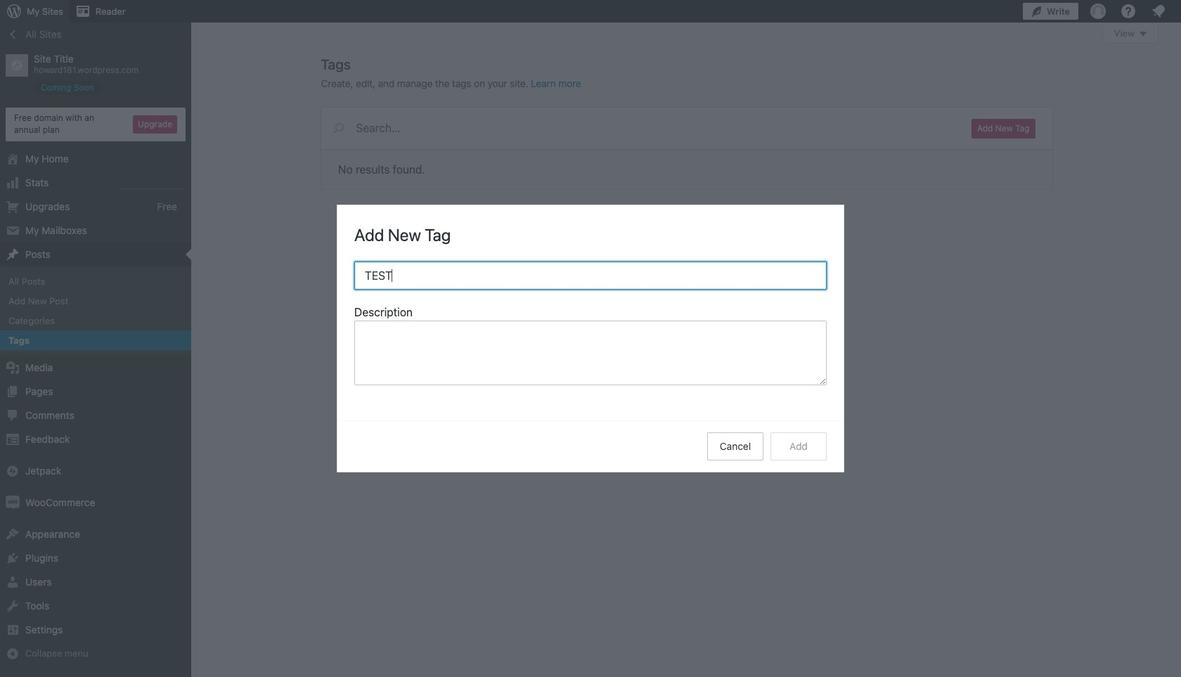 Task type: locate. For each thing, give the bounding box(es) containing it.
main content
[[321, 23, 1159, 189]]

dialog
[[338, 205, 844, 472]]

highest hourly views 0 image
[[119, 180, 186, 189]]

New Tag Name text field
[[355, 262, 827, 290]]

img image
[[6, 496, 20, 510]]

None text field
[[355, 321, 827, 385]]

group
[[355, 304, 827, 390]]

None search field
[[321, 108, 955, 148]]



Task type: vqa. For each thing, say whether or not it's contained in the screenshot.
main content
yes



Task type: describe. For each thing, give the bounding box(es) containing it.
update your profile, personal settings, and more image
[[1090, 3, 1107, 20]]

manage your notifications image
[[1151, 3, 1168, 20]]

closed image
[[1140, 32, 1147, 37]]

help image
[[1121, 3, 1137, 20]]



